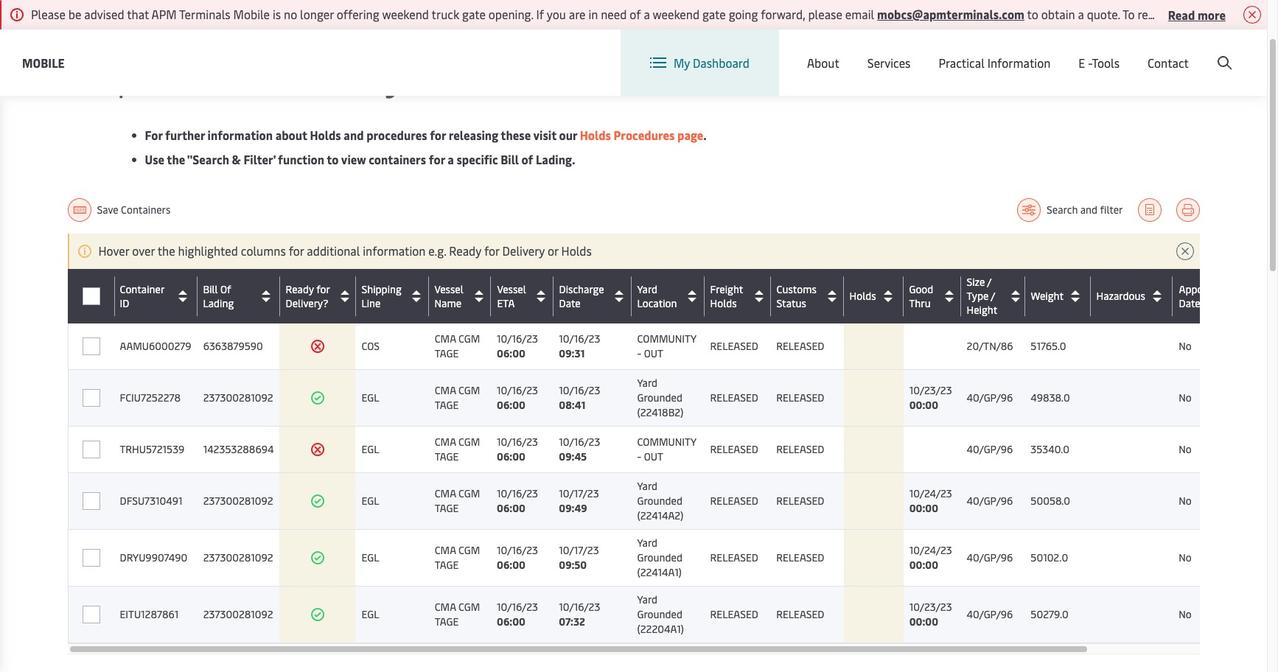 Task type: locate. For each thing, give the bounding box(es) containing it.
5 egl from the top
[[362, 608, 379, 622]]

weekend left the truck
[[382, 6, 429, 22]]

e -tools
[[1079, 55, 1120, 71]]

a right the need
[[644, 6, 650, 22]]

1 cma cgm tage from the top
[[435, 332, 480, 361]]

2 no from the top
[[1179, 391, 1192, 405]]

out for 10/16/23 09:31
[[644, 347, 663, 361]]

10/24/23 for 50102.0
[[910, 543, 952, 557]]

save
[[97, 203, 118, 217]]

5 06:00 from the top
[[497, 558, 526, 572]]

- inside popup button
[[1088, 55, 1092, 71]]

1 horizontal spatial of
[[630, 6, 641, 22]]

06:00 for 10/17/23 09:49
[[497, 501, 526, 515]]

3 10/16/23 06:00 from the top
[[497, 435, 538, 464]]

truck
[[432, 6, 459, 22]]

1 10/16/23 06:00 from the top
[[497, 332, 538, 361]]

1 vertical spatial mobile
[[22, 54, 65, 70]]

10/17/23 for 09:49
[[559, 487, 599, 501]]

1 ready image from the top
[[310, 391, 325, 405]]

to left view
[[327, 151, 339, 167]]

2 egl from the top
[[362, 442, 379, 456]]

account
[[1196, 43, 1239, 59]]

tage
[[435, 347, 459, 361], [435, 398, 459, 412], [435, 450, 459, 464], [435, 501, 459, 515], [435, 558, 459, 572], [435, 615, 459, 629]]

1 vertical spatial of
[[522, 151, 533, 167]]

1 vertical spatial 10/23/23
[[910, 600, 952, 614]]

1 10/17/23 from the top
[[559, 487, 599, 501]]

2 237300281092 from the top
[[203, 494, 273, 508]]

1 vertical spatial and
[[1081, 203, 1098, 217]]

1 vertical spatial out
[[644, 450, 663, 464]]

1 horizontal spatial to
[[1027, 6, 1039, 22]]

lading
[[203, 296, 234, 310], [203, 296, 234, 310]]

1 vertical spatial -
[[637, 347, 642, 361]]

5 cma from the top
[[435, 543, 456, 557]]

1 237300281092 from the top
[[203, 391, 273, 405]]

cma cgm tage for 08:41
[[435, 383, 480, 412]]

40/gp/96 for 49838.0
[[967, 391, 1013, 405]]

10/16/23 06:00 for 09:49
[[497, 487, 538, 515]]

vessel name
[[435, 282, 464, 310], [435, 282, 464, 310]]

1 10/23/23 from the top
[[910, 383, 952, 397]]

1 cgm from the top
[[459, 332, 480, 346]]

5 10/16/23 06:00 from the top
[[497, 543, 538, 572]]

thru
[[910, 296, 931, 310], [909, 296, 931, 310]]

tage for 10/16/23 08:41
[[435, 398, 459, 412]]

0 horizontal spatial gate
[[462, 6, 486, 22]]

5 no from the top
[[1179, 551, 1192, 565]]

06:00 left 09:49
[[497, 501, 526, 515]]

grounded inside yard grounded (22204a1)
[[637, 608, 683, 622]]

community - out
[[637, 332, 696, 361], [637, 435, 696, 464]]

10/16/23 left 10/16/23 09:45
[[497, 435, 538, 449]]

name
[[435, 296, 462, 310], [435, 296, 462, 310]]

2 tage from the top
[[435, 398, 459, 412]]

3 grounded from the top
[[637, 551, 683, 565]]

use the ''search & filter' function to view containers for a specific bill of lading.
[[145, 151, 575, 167]]

0 vertical spatial -
[[1088, 55, 1092, 71]]

5 40/gp/96 from the top
[[967, 608, 1013, 622]]

5 tage from the top
[[435, 558, 459, 572]]

0 vertical spatial information
[[208, 127, 273, 143]]

1 vertical spatial 10/23/23 00:00
[[910, 600, 952, 629]]

yard for 10/17/23 09:49
[[637, 479, 658, 493]]

10/24/23 00:00 for 50058.0
[[910, 487, 952, 515]]

237300281092 for eitu1287861
[[203, 608, 273, 622]]

6 cma from the top
[[435, 600, 456, 614]]

global
[[983, 43, 1017, 59]]

2 grounded from the top
[[637, 494, 683, 508]]

cma
[[435, 332, 456, 346], [435, 383, 456, 397], [435, 435, 456, 449], [435, 487, 456, 501], [435, 543, 456, 557], [435, 600, 456, 614]]

10/23/23 00:00 for 49838.0
[[910, 383, 952, 412]]

read more button
[[1168, 5, 1226, 24]]

10/17/23 09:50
[[559, 543, 599, 572]]

0 vertical spatial ready image
[[310, 391, 325, 405]]

237300281092 for dfsu7310491
[[203, 494, 273, 508]]

10/16/23 up 09:31
[[559, 332, 600, 346]]

cma cgm tage for 09:49
[[435, 487, 480, 515]]

10/17/23 for 09:50
[[559, 543, 599, 557]]

1 weekend from the left
[[382, 6, 429, 22]]

1 06:00 from the top
[[497, 347, 526, 361]]

4 cma cgm tage from the top
[[435, 487, 480, 515]]

142353288694
[[203, 442, 274, 456]]

filter'
[[244, 151, 275, 167]]

container
[[120, 282, 164, 296], [120, 282, 164, 296]]

1 no from the top
[[1179, 339, 1192, 353]]

vessel
[[435, 282, 464, 296], [497, 282, 526, 296], [435, 282, 464, 296], [497, 282, 526, 296]]

5 cgm from the top
[[459, 543, 480, 557]]

yard for 10/16/23 08:41
[[637, 376, 658, 390]]

mobile left is
[[233, 6, 270, 22]]

1 vertical spatial not ready image
[[310, 442, 325, 457]]

ready image for dryu9907490
[[310, 551, 325, 565]]

1 vertical spatial 10/17/23
[[559, 543, 599, 557]]

2 of from the left
[[220, 282, 231, 296]]

1 vertical spatial the
[[157, 243, 175, 259]]

2 10/23/23 from the top
[[910, 600, 952, 614]]

3 cgm from the top
[[459, 435, 480, 449]]

10/17/23 09:49
[[559, 487, 599, 515]]

10/16/23 06:00 left 07:32
[[497, 600, 538, 629]]

about
[[807, 55, 840, 71]]

6 cgm from the top
[[459, 600, 480, 614]]

freight holds
[[710, 282, 743, 310], [710, 282, 743, 310]]

1 00:00 from the top
[[910, 398, 939, 412]]

06:00 left "09:45"
[[497, 450, 526, 464]]

3 00:00 from the top
[[910, 558, 939, 572]]

.
[[703, 127, 707, 143]]

10/16/23 07:32
[[559, 600, 600, 629]]

4 237300281092 from the top
[[203, 608, 273, 622]]

6 tage from the top
[[435, 615, 459, 629]]

email
[[845, 6, 875, 22]]

save containers button
[[67, 198, 180, 222]]

of right the need
[[630, 6, 641, 22]]

receive
[[1138, 6, 1175, 22]]

yard inside yard grounded (22414a2)
[[637, 479, 658, 493]]

to left obtain
[[1027, 6, 1039, 22]]

1 horizontal spatial mobile
[[233, 6, 270, 22]]

00:00 for 50102.0
[[910, 558, 939, 572]]

and up view
[[344, 127, 364, 143]]

3 40/gp/96 from the top
[[967, 494, 1013, 508]]

10/23/23
[[910, 383, 952, 397], [910, 600, 952, 614]]

2 ready image from the top
[[310, 551, 325, 565]]

10/16/23 06:00 for 09:31
[[497, 332, 538, 361]]

close image
[[1176, 243, 1194, 260]]

10/16/23 06:00 left 09:50
[[497, 543, 538, 572]]

services button
[[868, 29, 911, 96]]

0 vertical spatial 10/17/23
[[559, 487, 599, 501]]

2 community from the top
[[637, 435, 696, 449]]

yard inside yard grounded (22414a1)
[[637, 536, 658, 550]]

3 237300281092 from the top
[[203, 551, 273, 565]]

06:00 left 09:50
[[497, 558, 526, 572]]

yard inside yard grounded (22204a1)
[[637, 593, 658, 607]]

4 10/16/23 06:00 from the top
[[497, 487, 538, 515]]

10/16/23 left 10/17/23 09:50
[[497, 543, 538, 557]]

2 out from the top
[[644, 450, 663, 464]]

6 cma cgm tage from the top
[[435, 600, 480, 629]]

5 cma cgm tage from the top
[[435, 543, 480, 572]]

yard inside yard grounded (22418b2)
[[637, 376, 658, 390]]

None checkbox
[[82, 389, 100, 407]]

services
[[868, 55, 911, 71]]

0 vertical spatial community
[[637, 332, 696, 346]]

10/16/23 left the 10/16/23 08:41
[[497, 383, 538, 397]]

not ready image
[[310, 339, 325, 354], [310, 442, 325, 457]]

no for 50058.0
[[1179, 494, 1192, 508]]

2 vertical spatial ready image
[[310, 608, 325, 622]]

cma for 10/17/23 09:50
[[435, 543, 456, 557]]

going
[[729, 6, 758, 22]]

1 not ready image from the top
[[310, 339, 325, 354]]

1 horizontal spatial weekend
[[653, 6, 700, 22]]

50102.0
[[1031, 551, 1068, 565]]

1 cma from the top
[[435, 332, 456, 346]]

out up yard grounded (22418b2)
[[644, 347, 663, 361]]

yard location button
[[637, 282, 701, 310], [637, 282, 701, 310]]

not ready image left cos
[[310, 339, 325, 354]]

4 06:00 from the top
[[497, 501, 526, 515]]

delivery?
[[286, 296, 328, 310], [286, 296, 328, 310]]

1 out from the top
[[644, 347, 663, 361]]

import
[[67, 42, 196, 100]]

grounded for (22414a2)
[[637, 494, 683, 508]]

1 vertical spatial community - out
[[637, 435, 696, 464]]

customs status button
[[776, 282, 840, 310], [777, 282, 840, 310]]

10/16/23 06:00 for 09:50
[[497, 543, 538, 572]]

40/gp/96 for 35340.0
[[967, 442, 1013, 456]]

4 no from the top
[[1179, 494, 1192, 508]]

3 ready image from the top
[[310, 608, 325, 622]]

2 10/16/23 06:00 from the top
[[497, 383, 538, 412]]

6 no from the top
[[1179, 608, 1192, 622]]

0 vertical spatial out
[[644, 347, 663, 361]]

out down (22418b2)
[[644, 450, 663, 464]]

2 community - out from the top
[[637, 435, 696, 464]]

0 vertical spatial community - out
[[637, 332, 696, 361]]

4 40/gp/96 from the top
[[967, 551, 1013, 565]]

grounded inside yard grounded (22414a2)
[[637, 494, 683, 508]]

1 egl from the top
[[362, 391, 379, 405]]

1 10/24/23 from the top
[[910, 487, 952, 501]]

containers
[[369, 151, 426, 167]]

community - out for 10/16/23 09:45
[[637, 435, 696, 464]]

holds button
[[850, 284, 900, 308], [850, 284, 900, 308]]

dashboard
[[693, 55, 750, 71]]

0 horizontal spatial weekend
[[382, 6, 429, 22]]

of
[[220, 282, 231, 296], [220, 282, 231, 296]]

height
[[967, 303, 998, 317], [967, 303, 998, 317]]

- right 'e'
[[1088, 55, 1092, 71]]

appointment date
[[1179, 282, 1240, 310], [1179, 282, 1240, 310]]

community - out up yard grounded (22418b2)
[[637, 332, 696, 361]]

0 vertical spatial to
[[1027, 6, 1039, 22]]

0 vertical spatial not ready image
[[310, 339, 325, 354]]

2 gate from the left
[[703, 6, 726, 22]]

06:00 for 10/16/23 08:41
[[497, 398, 526, 412]]

2 06:00 from the top
[[497, 398, 526, 412]]

not ready image up ready icon
[[310, 442, 325, 457]]

40/gp/96 left 50279.0
[[967, 608, 1013, 622]]

3 cma cgm tage from the top
[[435, 435, 480, 464]]

ready image
[[310, 391, 325, 405], [310, 551, 325, 565], [310, 608, 325, 622]]

3 egl from the top
[[362, 494, 379, 508]]

not ready image for cos
[[310, 339, 325, 354]]

6 10/16/23 06:00 from the top
[[497, 600, 538, 629]]

tage for 10/16/23 09:45
[[435, 450, 459, 464]]

40/gp/96 down the 20/tn/86
[[967, 391, 1013, 405]]

grounded up (22414a2)
[[637, 494, 683, 508]]

1 vertical spatial community
[[637, 435, 696, 449]]

tools
[[1092, 55, 1120, 71]]

information
[[208, 127, 273, 143], [363, 243, 426, 259]]

0 vertical spatial and
[[344, 127, 364, 143]]

10/16/23 left 10/16/23 07:32
[[497, 600, 538, 614]]

grounded up (22204a1)
[[637, 608, 683, 622]]

line
[[362, 296, 381, 310], [362, 296, 381, 310]]

cma cgm tage for 09:50
[[435, 543, 480, 572]]

grounded
[[637, 391, 683, 405], [637, 494, 683, 508], [637, 551, 683, 565], [637, 608, 683, 622]]

10/17/23 up 09:50
[[559, 543, 599, 557]]

need
[[601, 6, 627, 22]]

4 cgm from the top
[[459, 487, 480, 501]]

10/16/23 06:00 left "09:45"
[[497, 435, 538, 464]]

containers
[[121, 203, 171, 217]]

2 vertical spatial -
[[637, 450, 642, 464]]

ready
[[449, 243, 481, 259], [286, 282, 314, 296], [286, 282, 314, 296]]

1 horizontal spatial gate
[[703, 6, 726, 22]]

40/gp/96 left 35340.0
[[967, 442, 1013, 456]]

community up yard grounded (22418b2)
[[637, 332, 696, 346]]

4 cma from the top
[[435, 487, 456, 501]]

40/gp/96
[[967, 391, 1013, 405], [967, 442, 1013, 456], [967, 494, 1013, 508], [967, 551, 1013, 565], [967, 608, 1013, 622]]

e -tools button
[[1079, 29, 1120, 96]]

shipping line
[[362, 282, 402, 310], [362, 282, 402, 310]]

0 vertical spatial 10/24/23 00:00
[[910, 487, 952, 515]]

10/16/23
[[497, 332, 538, 346], [559, 332, 600, 346], [497, 383, 538, 397], [559, 383, 600, 397], [497, 435, 538, 449], [559, 435, 600, 449], [497, 487, 538, 501], [497, 543, 538, 557], [497, 600, 538, 614], [559, 600, 600, 614]]

10/16/23 06:00 left 09:31
[[497, 332, 538, 361]]

delivery
[[502, 243, 545, 259]]

4 grounded from the top
[[637, 608, 683, 622]]

2 cgm from the top
[[459, 383, 480, 397]]

2 00:00 from the top
[[910, 501, 939, 515]]

4 egl from the top
[[362, 551, 379, 565]]

4 tage from the top
[[435, 501, 459, 515]]

0 vertical spatial mobile
[[233, 6, 270, 22]]

information up &
[[208, 127, 273, 143]]

grounded for (22418b2)
[[637, 391, 683, 405]]

community - out for 10/16/23 09:31
[[637, 332, 696, 361]]

1 horizontal spatial information
[[363, 243, 426, 259]]

community - out down (22418b2)
[[637, 435, 696, 464]]

egl for trhu5721539
[[362, 442, 379, 456]]

10/16/23 06:00 left 09:49
[[497, 487, 538, 515]]

3 tage from the top
[[435, 450, 459, 464]]

10/16/23 09:31
[[559, 332, 600, 361]]

practical
[[939, 55, 985, 71]]

06:00 left 09:31
[[497, 347, 526, 361]]

10/16/23 06:00 left 08:41
[[497, 383, 538, 412]]

1 vertical spatial to
[[327, 151, 339, 167]]

please
[[808, 6, 843, 22]]

None checkbox
[[82, 287, 100, 305], [82, 287, 100, 305], [82, 338, 100, 355], [82, 441, 100, 459], [82, 492, 100, 510], [82, 549, 100, 567], [82, 606, 100, 624], [82, 287, 100, 305], [82, 287, 100, 305], [82, 338, 100, 355], [82, 441, 100, 459], [82, 492, 100, 510], [82, 549, 100, 567], [82, 606, 100, 624]]

40/gp/96 left 50058.0
[[967, 494, 1013, 508]]

gate
[[462, 6, 486, 22], [703, 6, 726, 22]]

cma for 10/16/23 09:31
[[435, 332, 456, 346]]

customs status
[[776, 282, 817, 310], [777, 282, 817, 310]]

be
[[68, 6, 81, 22]]

cma for 10/17/23 09:49
[[435, 487, 456, 501]]

06:00
[[497, 347, 526, 361], [497, 398, 526, 412], [497, 450, 526, 464], [497, 501, 526, 515], [497, 558, 526, 572], [497, 615, 526, 629]]

3 cma from the top
[[435, 435, 456, 449]]

(22204a1)
[[637, 622, 684, 636]]

a left specific
[[448, 151, 454, 167]]

ready image for fciu7252278
[[310, 391, 325, 405]]

(22414a1)
[[637, 565, 682, 579]]

specific
[[457, 151, 498, 167]]

1 vertical spatial 10/24/23 00:00
[[910, 543, 952, 572]]

1 horizontal spatial and
[[1081, 203, 1098, 217]]

grounded up "(22414a1)"
[[637, 551, 683, 565]]

40/gp/96 left 50102.0
[[967, 551, 1013, 565]]

06:00 for 10/16/23 09:45
[[497, 450, 526, 464]]

2 not ready image from the top
[[310, 442, 325, 457]]

1 10/23/23 00:00 from the top
[[910, 383, 952, 412]]

2 cma cgm tage from the top
[[435, 383, 480, 412]]

the right use
[[167, 151, 185, 167]]

mobile
[[233, 6, 270, 22], [22, 54, 65, 70]]

1 tage from the top
[[435, 347, 459, 361]]

date
[[559, 296, 581, 310], [1179, 296, 1201, 310], [559, 296, 581, 310], [1179, 296, 1201, 310]]

mobile down "please"
[[22, 54, 65, 70]]

2 10/23/23 00:00 from the top
[[910, 600, 952, 629]]

10/17/23 up 09:49
[[559, 487, 599, 501]]

237300281092 for dryu9907490
[[203, 551, 273, 565]]

3 no from the top
[[1179, 442, 1192, 456]]

6 06:00 from the top
[[497, 615, 526, 629]]

2 10/24/23 from the top
[[910, 543, 952, 557]]

0 vertical spatial 10/24/23
[[910, 487, 952, 501]]

grounded up (22418b2)
[[637, 391, 683, 405]]

1 vertical spatial 10/24/23
[[910, 543, 952, 557]]

for further information about holds and procedures for releasing these visit our holds procedures page .
[[145, 127, 707, 143]]

1 vertical spatial ready image
[[310, 551, 325, 565]]

10/16/23 up 08:41
[[559, 383, 600, 397]]

quote. to
[[1087, 6, 1135, 22]]

cgm for 10/17/23 09:50
[[459, 543, 480, 557]]

2 10/17/23 from the top
[[559, 543, 599, 557]]

cma cgm tage for 07:32
[[435, 600, 480, 629]]

06:00 left 08:41
[[497, 398, 526, 412]]

fciu7252278
[[120, 391, 181, 405]]

gate left going
[[703, 6, 726, 22]]

grounded inside yard grounded (22418b2)
[[637, 391, 683, 405]]

weekend up my
[[653, 6, 700, 22]]

0 horizontal spatial of
[[522, 151, 533, 167]]

gate right the truck
[[462, 6, 486, 22]]

1 40/gp/96 from the top
[[967, 391, 1013, 405]]

community for 10/16/23 09:45
[[637, 435, 696, 449]]

community down (22418b2)
[[637, 435, 696, 449]]

06:00 left 07:32
[[497, 615, 526, 629]]

- for 40/gp/96
[[637, 450, 642, 464]]

of down these
[[522, 151, 533, 167]]

offering
[[337, 6, 379, 22]]

a right obtain
[[1078, 6, 1084, 22]]

- up yard grounded (22418b2)
[[637, 347, 642, 361]]

0 vertical spatial 10/23/23
[[910, 383, 952, 397]]

grounded for (22204a1)
[[637, 608, 683, 622]]

and
[[344, 127, 364, 143], [1081, 203, 1098, 217]]

information left e.g.
[[363, 243, 426, 259]]

2 10/24/23 00:00 from the top
[[910, 543, 952, 572]]

- down (22418b2)
[[637, 450, 642, 464]]

holds
[[310, 127, 341, 143], [580, 127, 611, 143], [561, 243, 592, 259], [850, 289, 876, 303], [850, 289, 876, 303], [710, 296, 737, 310], [710, 296, 737, 310]]

4 00:00 from the top
[[910, 615, 939, 629]]

1 of from the left
[[220, 282, 231, 296]]

shipping
[[362, 282, 402, 296], [362, 282, 402, 296]]

07:32
[[559, 615, 585, 629]]

yard
[[637, 282, 658, 296], [637, 282, 658, 296], [637, 376, 658, 390], [637, 479, 658, 493], [637, 536, 658, 550], [637, 593, 658, 607]]

and left filter
[[1081, 203, 1098, 217]]

1 10/24/23 00:00 from the top
[[910, 487, 952, 515]]

1 community - out from the top
[[637, 332, 696, 361]]

no for 35340.0
[[1179, 442, 1192, 456]]

2 cma from the top
[[435, 383, 456, 397]]

login / create account link
[[1093, 29, 1239, 73]]

50058.0
[[1031, 494, 1070, 508]]

2 40/gp/96 from the top
[[967, 442, 1013, 456]]

about
[[275, 127, 307, 143]]

the right over at the top left
[[157, 243, 175, 259]]

no for 50279.0
[[1179, 608, 1192, 622]]

0 vertical spatial 10/23/23 00:00
[[910, 383, 952, 412]]

good
[[910, 282, 934, 296], [909, 282, 934, 296]]

tage for 10/17/23 09:49
[[435, 501, 459, 515]]

1 grounded from the top
[[637, 391, 683, 405]]

3 06:00 from the top
[[497, 450, 526, 464]]

switch location
[[852, 43, 936, 59]]

1 community from the top
[[637, 332, 696, 346]]



Task type: vqa. For each thing, say whether or not it's contained in the screenshot.
the topmost 10/24/23
yes



Task type: describe. For each thing, give the bounding box(es) containing it.
switch
[[852, 43, 887, 59]]

not ready image for egl
[[310, 442, 325, 457]]

10/16/23 up 07:32
[[559, 600, 600, 614]]

0 horizontal spatial and
[[344, 127, 364, 143]]

08:41
[[559, 398, 586, 412]]

00:00 for 50279.0
[[910, 615, 939, 629]]

10/23/23 for 50279.0
[[910, 600, 952, 614]]

tage for 10/16/23 09:31
[[435, 347, 459, 361]]

(22418b2)
[[637, 405, 684, 420]]

1 vertical spatial information
[[363, 243, 426, 259]]

my
[[674, 55, 690, 71]]

35340.0
[[1031, 442, 1070, 456]]

49838.0
[[1031, 391, 1070, 405]]

&
[[232, 151, 241, 167]]

that
[[127, 6, 149, 22]]

0 horizontal spatial a
[[448, 151, 454, 167]]

1 gate from the left
[[462, 6, 486, 22]]

is
[[273, 6, 281, 22]]

yard grounded (22418b2)
[[637, 376, 684, 420]]

lading.
[[536, 151, 575, 167]]

further
[[165, 127, 205, 143]]

06:00 for 10/16/23 09:31
[[497, 347, 526, 361]]

releasing
[[449, 127, 498, 143]]

for
[[145, 127, 163, 143]]

community for 10/16/23 09:31
[[637, 332, 696, 346]]

no for 51765.0
[[1179, 339, 1192, 353]]

2 horizontal spatial a
[[1078, 6, 1084, 22]]

''search
[[187, 151, 229, 167]]

10/16/23 left 10/16/23 09:31
[[497, 332, 538, 346]]

0 vertical spatial the
[[167, 151, 185, 167]]

over
[[132, 243, 155, 259]]

1 horizontal spatial a
[[644, 6, 650, 22]]

00:00 for 49838.0
[[910, 398, 939, 412]]

save containers
[[97, 203, 180, 217]]

login
[[1120, 43, 1149, 59]]

cma cgm tage for 09:31
[[435, 332, 480, 361]]

10/16/23 06:00 for 07:32
[[497, 600, 538, 629]]

00:00 for 50058.0
[[910, 501, 939, 515]]

filter
[[1100, 203, 1123, 217]]

10/16/23 up "09:45"
[[559, 435, 600, 449]]

in
[[589, 6, 598, 22]]

my dashboard
[[674, 55, 750, 71]]

yard grounded (22204a1)
[[637, 593, 684, 636]]

global menu button
[[951, 29, 1065, 73]]

obtain
[[1042, 6, 1075, 22]]

0 horizontal spatial mobile
[[22, 54, 65, 70]]

cma for 10/16/23 09:45
[[435, 435, 456, 449]]

cma cgm tage for 09:45
[[435, 435, 480, 464]]

no
[[284, 6, 297, 22]]

06:00 for 10/16/23 07:32
[[497, 615, 526, 629]]

40/gp/96 for 50279.0
[[967, 608, 1013, 622]]

10/16/23 09:45
[[559, 435, 600, 464]]

0 horizontal spatial information
[[208, 127, 273, 143]]

eitu1287861
[[120, 608, 179, 622]]

these
[[501, 127, 531, 143]]

40/gp/96 for 50102.0
[[967, 551, 1013, 565]]

information
[[988, 55, 1051, 71]]

use
[[145, 151, 164, 167]]

237300281092 for fciu7252278
[[203, 391, 273, 405]]

no for 49838.0
[[1179, 391, 1192, 405]]

you
[[547, 6, 566, 22]]

egl for eitu1287861
[[362, 608, 379, 622]]

10/16/23 06:00 for 08:41
[[497, 383, 538, 412]]

10/23/23 for 49838.0
[[910, 383, 952, 397]]

(22414a2)
[[637, 509, 684, 523]]

10/23/23 00:00 for 50279.0
[[910, 600, 952, 629]]

more
[[1198, 6, 1226, 22]]

advised
[[84, 6, 124, 22]]

opening.
[[489, 6, 534, 22]]

tage for 10/16/23 07:32
[[435, 615, 459, 629]]

e
[[1079, 55, 1085, 71]]

view
[[341, 151, 366, 167]]

10/16/23 left the 10/17/23 09:49
[[497, 487, 538, 501]]

out for 10/16/23 09:45
[[644, 450, 663, 464]]

2 weekend from the left
[[653, 6, 700, 22]]

availability
[[205, 42, 407, 100]]

cgm for 10/16/23 09:45
[[459, 435, 480, 449]]

cma for 10/16/23 08:41
[[435, 383, 456, 397]]

close alert image
[[1244, 6, 1261, 24]]

via
[[1248, 6, 1263, 22]]

and inside search and filter button
[[1081, 203, 1098, 217]]

40/gp/96 for 50058.0
[[967, 494, 1013, 508]]

hover
[[98, 243, 129, 259]]

holds procedures page link
[[580, 127, 703, 143]]

egl for fciu7252278
[[362, 391, 379, 405]]

em
[[1266, 6, 1278, 22]]

ready image for eitu1287861
[[310, 608, 325, 622]]

columns
[[241, 243, 286, 259]]

procedures
[[367, 127, 427, 143]]

contact
[[1148, 55, 1189, 71]]

please
[[31, 6, 66, 22]]

contact button
[[1148, 29, 1189, 96]]

6363879590
[[203, 339, 263, 353]]

50279.0
[[1031, 608, 1069, 622]]

10/24/23 for 50058.0
[[910, 487, 952, 501]]

10/24/23 00:00 for 50102.0
[[910, 543, 952, 572]]

cgm for 10/16/23 08:41
[[459, 383, 480, 397]]

hover over the highlighted columns for additional information e.g. ready for delivery or holds
[[98, 243, 592, 259]]

read
[[1168, 6, 1195, 22]]

longer
[[300, 6, 334, 22]]

procedures
[[614, 127, 675, 143]]

search and filter button
[[1017, 198, 1123, 222]]

future
[[1178, 6, 1211, 22]]

global menu
[[983, 43, 1050, 59]]

if
[[536, 6, 544, 22]]

search and filter
[[1047, 203, 1123, 217]]

cma for 10/16/23 07:32
[[435, 600, 456, 614]]

10/16/23 06:00 for 09:45
[[497, 435, 538, 464]]

- for 20/tn/86
[[637, 347, 642, 361]]

terminals
[[179, 6, 231, 22]]

additional
[[307, 243, 360, 259]]

forward,
[[761, 6, 806, 22]]

06:00 for 10/17/23 09:50
[[497, 558, 526, 572]]

yard for 10/16/23 07:32
[[637, 593, 658, 607]]

highlighted
[[178, 243, 238, 259]]

mobile link
[[22, 53, 65, 72]]

ready image
[[310, 494, 325, 509]]

tage for 10/17/23 09:50
[[435, 558, 459, 572]]

grounded for (22414a1)
[[637, 551, 683, 565]]

10/16/23 08:41
[[559, 383, 600, 412]]

cgm for 10/16/23 09:31
[[459, 332, 480, 346]]

egl for dryu9907490
[[362, 551, 379, 565]]

menu
[[1020, 43, 1050, 59]]

practical information
[[939, 55, 1051, 71]]

yard for 10/17/23 09:50
[[637, 536, 658, 550]]

51765.0
[[1031, 339, 1067, 353]]

no for 50102.0
[[1179, 551, 1192, 565]]

yard grounded (22414a2)
[[637, 479, 684, 523]]

cgm for 10/16/23 07:32
[[459, 600, 480, 614]]

0 horizontal spatial to
[[327, 151, 339, 167]]

my dashboard button
[[650, 29, 750, 96]]

practical information button
[[939, 29, 1051, 96]]

09:50
[[559, 558, 587, 572]]

search
[[1047, 203, 1078, 217]]

alerts
[[1214, 6, 1246, 22]]

egl for dfsu7310491
[[362, 494, 379, 508]]

visit
[[533, 127, 557, 143]]

0 vertical spatial of
[[630, 6, 641, 22]]

cgm for 10/17/23 09:49
[[459, 487, 480, 501]]

create
[[1159, 43, 1193, 59]]



